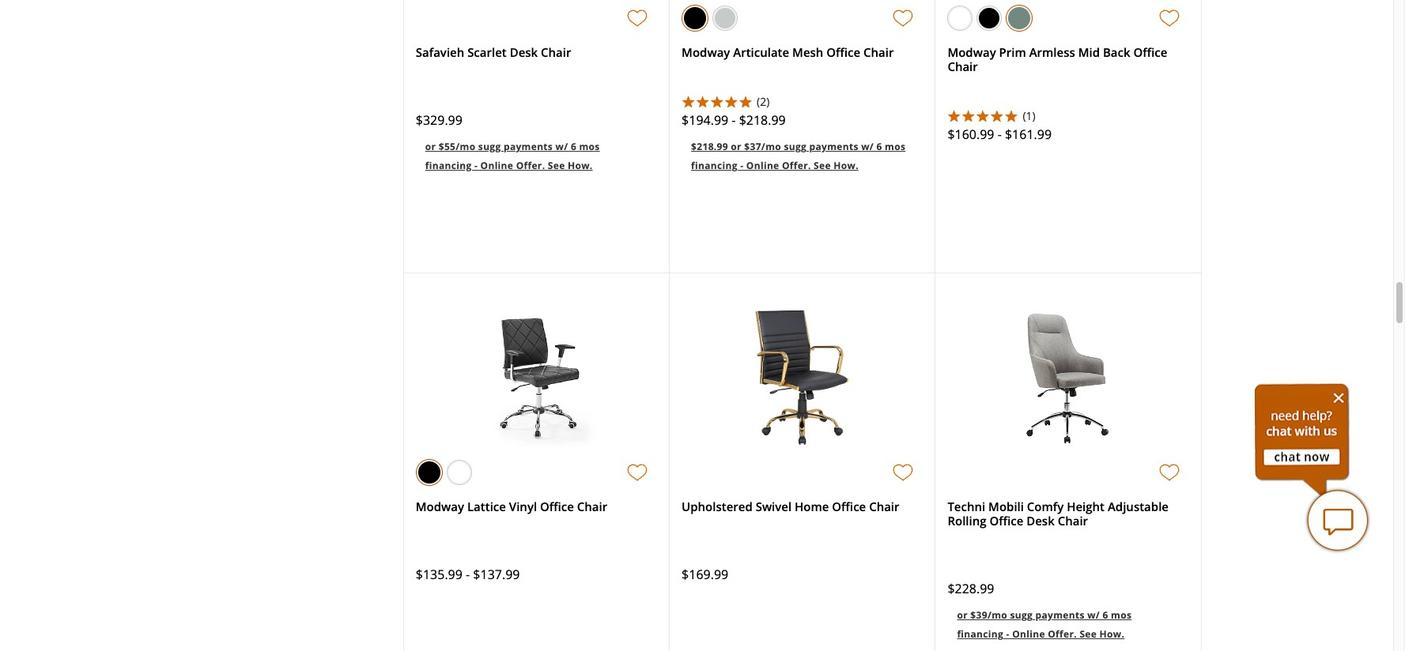 Task type: vqa. For each thing, say whether or not it's contained in the screenshot.
"banner"
no



Task type: locate. For each thing, give the bounding box(es) containing it.
rolling
[[948, 514, 987, 529]]

2 horizontal spatial mos
[[1111, 609, 1132, 623]]

offer. for $228.99
[[1048, 628, 1077, 642]]

2 horizontal spatial or
[[957, 609, 968, 623]]

(1) link
[[1023, 109, 1189, 125]]

0 horizontal spatial sugg
[[478, 140, 501, 154]]

0 horizontal spatial how.
[[568, 159, 593, 173]]

or $39/mo sugg payments w/ 6 mos financing - online offer. see how.
[[957, 609, 1132, 642]]

$218.99 down (2)
[[739, 112, 786, 129]]

mos for $329.99
[[579, 140, 600, 154]]

- down $39/mo
[[1007, 628, 1010, 642]]

2 horizontal spatial online
[[1013, 628, 1046, 642]]

0 horizontal spatial mos
[[579, 140, 600, 154]]

or left $39/mo
[[957, 609, 968, 623]]

chair right scarlet
[[541, 44, 571, 60]]

desk right mobili
[[1027, 514, 1055, 529]]

office right rolling
[[990, 514, 1024, 529]]

payments inside or $39/mo sugg payments w/ 6 mos financing - online offer. see how.
[[1036, 609, 1085, 623]]

desk right scarlet
[[510, 44, 538, 60]]

modway left lattice
[[416, 499, 464, 515]]

payments right $55/mo
[[504, 140, 553, 154]]

chair left prim
[[948, 59, 978, 75]]

sugg
[[478, 140, 501, 154], [784, 140, 807, 154], [1010, 609, 1033, 623]]

chat bubble mobile view image
[[1307, 490, 1370, 553]]

modway for modway lattice vinyl office chair
[[416, 499, 464, 515]]

online inside or $55/mo sugg payments w/ 6 mos financing - online offer. see how.
[[481, 159, 514, 173]]

- inside or $55/mo sugg payments w/ 6 mos financing - online offer. see how.
[[475, 159, 478, 173]]

- left $161.99
[[998, 126, 1002, 143]]

offer. inside the $218.99 or $37/mo sugg payments w/ 6 mos financing - online offer. see how.
[[782, 159, 811, 173]]

sugg for $228.99
[[1010, 609, 1033, 623]]

- down the $194.99 - $218.99
[[741, 159, 744, 173]]

offer. inside or $55/mo sugg payments w/ 6 mos financing - online offer. see how.
[[516, 159, 545, 173]]

1 horizontal spatial 5.0 image
[[948, 109, 1019, 122]]

office right back
[[1134, 44, 1168, 60]]

1 vertical spatial desk
[[1027, 514, 1055, 529]]

1 horizontal spatial desk
[[1027, 514, 1055, 529]]

0 horizontal spatial 5.0 image
[[682, 95, 753, 108]]

scarlet
[[468, 44, 507, 60]]

office for modway articulate mesh office chair
[[827, 44, 861, 60]]

6
[[571, 140, 577, 154], [877, 140, 882, 154], [1103, 609, 1109, 623]]

upholstered swivel home office chair link
[[682, 499, 900, 515]]

payments right $39/mo
[[1036, 609, 1085, 623]]

0 horizontal spatial or
[[425, 140, 436, 154]]

financing down $194.99
[[691, 159, 738, 173]]

modway
[[682, 44, 730, 60], [948, 44, 996, 60], [416, 499, 464, 515]]

or left $55/mo
[[425, 140, 436, 154]]

financing down $55/mo
[[425, 159, 472, 173]]

5.0 image up the $160.99
[[948, 109, 1019, 122]]

or inside or $39/mo sugg payments w/ 6 mos financing - online offer. see how.
[[957, 609, 968, 623]]

$137.99
[[473, 567, 520, 584]]

1 horizontal spatial how.
[[834, 159, 859, 173]]

2 horizontal spatial payments
[[1036, 609, 1085, 623]]

0 horizontal spatial w/
[[556, 140, 568, 154]]

0 horizontal spatial online
[[481, 159, 514, 173]]

office for upholstered swivel home office chair
[[832, 499, 866, 515]]

- right $194.99
[[732, 112, 736, 129]]

upholstered swivel home office chair
[[682, 499, 900, 515]]

1 horizontal spatial or
[[731, 140, 742, 154]]

0 horizontal spatial offer.
[[516, 159, 545, 173]]

office
[[827, 44, 861, 60], [1134, 44, 1168, 60], [540, 499, 574, 515], [832, 499, 866, 515], [990, 514, 1024, 529]]

2 horizontal spatial offer.
[[1048, 628, 1077, 642]]

payments down '(2)' link
[[810, 140, 859, 154]]

financing for $329.99
[[425, 159, 472, 173]]

5.0 image up $194.99
[[682, 95, 753, 108]]

online
[[481, 159, 514, 173], [747, 159, 780, 173], [1013, 628, 1046, 642]]

1 horizontal spatial mos
[[885, 140, 906, 154]]

$39/mo
[[971, 609, 1008, 623]]

0 horizontal spatial modway
[[416, 499, 464, 515]]

$161.99
[[1005, 126, 1052, 143]]

offer.
[[516, 159, 545, 173], [782, 159, 811, 173], [1048, 628, 1077, 642]]

1 vertical spatial 5.0 image
[[948, 109, 1019, 122]]

how. for $228.99
[[1100, 628, 1125, 642]]

see inside or $55/mo sugg payments w/ 6 mos financing - online offer. see how.
[[548, 159, 565, 173]]

2 horizontal spatial w/
[[1088, 609, 1100, 623]]

chair left adjustable
[[1058, 514, 1088, 529]]

(1)
[[1023, 109, 1036, 124]]

$218.99 down $194.99
[[691, 140, 728, 154]]

or $39/mo sugg payments w/ 6 mos financing - online offer. see how. button
[[948, 596, 1189, 652]]

modway left prim
[[948, 44, 996, 60]]

financing inside or $39/mo sugg payments w/ 6 mos financing - online offer. see how.
[[957, 628, 1004, 642]]

chair right vinyl
[[577, 499, 608, 515]]

how.
[[568, 159, 593, 173], [834, 159, 859, 173], [1100, 628, 1125, 642]]

safavieh
[[416, 44, 464, 60]]

w/ inside or $39/mo sugg payments w/ 6 mos financing - online offer. see how.
[[1088, 609, 1100, 623]]

safavieh scarlet desk chair link
[[416, 44, 571, 60]]

2 horizontal spatial financing
[[957, 628, 1004, 642]]

1 vertical spatial $218.99
[[691, 140, 728, 154]]

online inside or $39/mo sugg payments w/ 6 mos financing - online offer. see how.
[[1013, 628, 1046, 642]]

see for $228.99
[[1080, 628, 1097, 642]]

- inside the $218.99 or $37/mo sugg payments w/ 6 mos financing - online offer. see how.
[[741, 159, 744, 173]]

0 horizontal spatial financing
[[425, 159, 472, 173]]

-
[[732, 112, 736, 129], [998, 126, 1002, 143], [475, 159, 478, 173], [741, 159, 744, 173], [466, 567, 470, 584], [1007, 628, 1010, 642]]

$218.99
[[739, 112, 786, 129], [691, 140, 728, 154]]

0 horizontal spatial desk
[[510, 44, 538, 60]]

6 inside or $39/mo sugg payments w/ 6 mos financing - online offer. see how.
[[1103, 609, 1109, 623]]

modway prim armless mid back office chair
[[948, 44, 1168, 75]]

see for $329.99
[[548, 159, 565, 173]]

desk
[[510, 44, 538, 60], [1027, 514, 1055, 529]]

1 horizontal spatial payments
[[810, 140, 859, 154]]

2 horizontal spatial see
[[1080, 628, 1097, 642]]

chair inside modway prim armless mid back office chair
[[948, 59, 978, 75]]

1 horizontal spatial offer.
[[782, 159, 811, 173]]

sugg inside or $55/mo sugg payments w/ 6 mos financing - online offer. see how.
[[478, 140, 501, 154]]

modway inside modway prim armless mid back office chair
[[948, 44, 996, 60]]

office right home
[[832, 499, 866, 515]]

0 vertical spatial 5.0 image
[[682, 95, 753, 108]]

$135.99
[[416, 567, 463, 584]]

or
[[425, 140, 436, 154], [731, 140, 742, 154], [957, 609, 968, 623]]

office right vinyl
[[540, 499, 574, 515]]

1 horizontal spatial modway
[[682, 44, 730, 60]]

$169.99
[[682, 567, 729, 584]]

0 horizontal spatial $218.99
[[691, 140, 728, 154]]

w/ inside or $55/mo sugg payments w/ 6 mos financing - online offer. see how.
[[556, 140, 568, 154]]

1 horizontal spatial 6
[[877, 140, 882, 154]]

mos inside or $55/mo sugg payments w/ 6 mos financing - online offer. see how.
[[579, 140, 600, 154]]

0 horizontal spatial payments
[[504, 140, 553, 154]]

mos inside or $39/mo sugg payments w/ 6 mos financing - online offer. see how.
[[1111, 609, 1132, 623]]

sugg right $37/mo
[[784, 140, 807, 154]]

w/
[[556, 140, 568, 154], [861, 140, 874, 154], [1088, 609, 1100, 623]]

or left $37/mo
[[731, 140, 742, 154]]

$218.99 or $37/mo sugg payments w/ 6 mos financing - online offer. see how.
[[691, 140, 906, 173]]

mos
[[579, 140, 600, 154], [885, 140, 906, 154], [1111, 609, 1132, 623]]

see inside the $218.99 or $37/mo sugg payments w/ 6 mos financing - online offer. see how.
[[814, 159, 831, 173]]

height
[[1067, 499, 1105, 515]]

0 horizontal spatial 6
[[571, 140, 577, 154]]

payments
[[504, 140, 553, 154], [810, 140, 859, 154], [1036, 609, 1085, 623]]

2 horizontal spatial 6
[[1103, 609, 1109, 623]]

lattice
[[467, 499, 506, 515]]

$228.99
[[948, 581, 995, 598]]

modway for modway articulate mesh office chair
[[682, 44, 730, 60]]

1 horizontal spatial sugg
[[784, 140, 807, 154]]

see inside or $39/mo sugg payments w/ 6 mos financing - online offer. see how.
[[1080, 628, 1097, 642]]

modway left "articulate"
[[682, 44, 730, 60]]

how. inside or $55/mo sugg payments w/ 6 mos financing - online offer. see how.
[[568, 159, 593, 173]]

how. inside the $218.99 or $37/mo sugg payments w/ 6 mos financing - online offer. see how.
[[834, 159, 859, 173]]

armless
[[1030, 44, 1076, 60]]

payments inside or $55/mo sugg payments w/ 6 mos financing - online offer. see how.
[[504, 140, 553, 154]]

1 horizontal spatial $218.99
[[739, 112, 786, 129]]

1 horizontal spatial financing
[[691, 159, 738, 173]]

0 horizontal spatial see
[[548, 159, 565, 173]]

see
[[548, 159, 565, 173], [814, 159, 831, 173], [1080, 628, 1097, 642]]

2 horizontal spatial modway
[[948, 44, 996, 60]]

1 horizontal spatial see
[[814, 159, 831, 173]]

how. inside or $39/mo sugg payments w/ 6 mos financing - online offer. see how.
[[1100, 628, 1125, 642]]

techni mobili comfy height adjustable rolling office desk chair link
[[948, 499, 1169, 529]]

modway articulate mesh office chair
[[682, 44, 894, 60]]

sugg right $55/mo
[[478, 140, 501, 154]]

5.0 image
[[682, 95, 753, 108], [948, 109, 1019, 122]]

2 horizontal spatial sugg
[[1010, 609, 1033, 623]]

sugg inside or $39/mo sugg payments w/ 6 mos financing - online offer. see how.
[[1010, 609, 1033, 623]]

safavieh scarlet desk chair
[[416, 44, 571, 60]]

financing
[[425, 159, 472, 173], [691, 159, 738, 173], [957, 628, 1004, 642]]

1 horizontal spatial online
[[747, 159, 780, 173]]

articulate
[[733, 44, 790, 60]]

$37/mo
[[745, 140, 781, 154]]

sugg right $39/mo
[[1010, 609, 1033, 623]]

office right 'mesh'
[[827, 44, 861, 60]]

back
[[1103, 44, 1131, 60]]

financing for $228.99
[[957, 628, 1004, 642]]

payments for $228.99
[[1036, 609, 1085, 623]]

techni mobili comfy height adjustable rolling office desk chair, , large image
[[997, 307, 1140, 449]]

2 horizontal spatial how.
[[1100, 628, 1125, 642]]

chair
[[541, 44, 571, 60], [864, 44, 894, 60], [948, 59, 978, 75], [577, 499, 608, 515], [869, 499, 900, 515], [1058, 514, 1088, 529]]

swivel
[[756, 499, 792, 515]]

6 inside or $55/mo sugg payments w/ 6 mos financing - online offer. see how.
[[571, 140, 577, 154]]

upholstered
[[682, 499, 753, 515]]

modway lattice vinyl office chair link
[[416, 499, 608, 515]]

mos for $228.99
[[1111, 609, 1132, 623]]

w/ inside the $218.99 or $37/mo sugg payments w/ 6 mos financing - online offer. see how.
[[861, 140, 874, 154]]

- down $55/mo
[[475, 159, 478, 173]]

modway lattice vinyl office chair, black, large image
[[465, 307, 608, 449]]

financing down $39/mo
[[957, 628, 1004, 642]]

0 vertical spatial desk
[[510, 44, 538, 60]]

0 vertical spatial $218.99
[[739, 112, 786, 129]]

1 horizontal spatial w/
[[861, 140, 874, 154]]

6 inside the $218.99 or $37/mo sugg payments w/ 6 mos financing - online offer. see how.
[[877, 140, 882, 154]]

or inside or $55/mo sugg payments w/ 6 mos financing - online offer. see how.
[[425, 140, 436, 154]]

financing inside or $55/mo sugg payments w/ 6 mos financing - online offer. see how.
[[425, 159, 472, 173]]

offer. inside or $39/mo sugg payments w/ 6 mos financing - online offer. see how.
[[1048, 628, 1077, 642]]



Task type: describe. For each thing, give the bounding box(es) containing it.
chair inside techni mobili comfy height adjustable rolling office desk chair
[[1058, 514, 1088, 529]]

or $55/mo sugg payments w/ 6 mos financing - online offer. see how.
[[425, 140, 600, 173]]

$218.99 or $37/mo sugg payments w/ 6 mos financing - online offer. see how. button
[[682, 127, 923, 184]]

home
[[795, 499, 829, 515]]

how. for $329.99
[[568, 159, 593, 173]]

upholstered swivel home office chair, , large image
[[752, 307, 853, 449]]

- inside or $39/mo sugg payments w/ 6 mos financing - online offer. see how.
[[1007, 628, 1010, 642]]

mobili
[[989, 499, 1024, 515]]

desk inside techni mobili comfy height adjustable rolling office desk chair
[[1027, 514, 1055, 529]]

sugg inside the $218.99 or $37/mo sugg payments w/ 6 mos financing - online offer. see how.
[[784, 140, 807, 154]]

office inside modway prim armless mid back office chair
[[1134, 44, 1168, 60]]

or for $228.99
[[957, 609, 968, 623]]

office inside techni mobili comfy height adjustable rolling office desk chair
[[990, 514, 1024, 529]]

6 for $329.99
[[571, 140, 577, 154]]

$160.99
[[948, 126, 995, 143]]

office for modway lattice vinyl office chair
[[540, 499, 574, 515]]

or $55/mo sugg payments w/ 6 mos financing - online offer. see how. button
[[416, 127, 657, 184]]

modway prim armless mid back office chair link
[[948, 44, 1168, 75]]

$329.99
[[416, 112, 463, 129]]

sugg for $329.99
[[478, 140, 501, 154]]

or for $329.99
[[425, 140, 436, 154]]

(2) link
[[757, 94, 923, 111]]

techni mobili comfy height adjustable rolling office desk chair
[[948, 499, 1169, 529]]

5.0 image for prim
[[948, 109, 1019, 122]]

5.0 image for articulate
[[682, 95, 753, 108]]

mos inside the $218.99 or $37/mo sugg payments w/ 6 mos financing - online offer. see how.
[[885, 140, 906, 154]]

payments for $329.99
[[504, 140, 553, 154]]

(2)
[[757, 94, 770, 109]]

prim
[[999, 44, 1026, 60]]

modway lattice vinyl office chair
[[416, 499, 608, 515]]

$135.99 - $137.99
[[416, 567, 520, 584]]

vinyl
[[509, 499, 537, 515]]

online inside the $218.99 or $37/mo sugg payments w/ 6 mos financing - online offer. see how.
[[747, 159, 780, 173]]

or inside the $218.99 or $37/mo sugg payments w/ 6 mos financing - online offer. see how.
[[731, 140, 742, 154]]

adjustable
[[1108, 499, 1169, 515]]

financing inside the $218.99 or $37/mo sugg payments w/ 6 mos financing - online offer. see how.
[[691, 159, 738, 173]]

modway for modway prim armless mid back office chair
[[948, 44, 996, 60]]

$160.99 - $161.99
[[948, 126, 1052, 143]]

comfy
[[1027, 499, 1064, 515]]

w/ for $329.99
[[556, 140, 568, 154]]

online for $228.99
[[1013, 628, 1046, 642]]

$194.99
[[682, 112, 729, 129]]

payments inside the $218.99 or $37/mo sugg payments w/ 6 mos financing - online offer. see how.
[[810, 140, 859, 154]]

dialogue message for liveperson image
[[1255, 383, 1350, 498]]

w/ for $228.99
[[1088, 609, 1100, 623]]

6 for $228.99
[[1103, 609, 1109, 623]]

$55/mo
[[439, 140, 476, 154]]

mid
[[1079, 44, 1100, 60]]

chair up '(2)' link
[[864, 44, 894, 60]]

mesh
[[793, 44, 824, 60]]

$218.99 inside the $218.99 or $37/mo sugg payments w/ 6 mos financing - online offer. see how.
[[691, 140, 728, 154]]

offer. for $329.99
[[516, 159, 545, 173]]

$194.99 - $218.99
[[682, 112, 786, 129]]

modway articulate mesh office chair link
[[682, 44, 894, 60]]

chair right home
[[869, 499, 900, 515]]

techni
[[948, 499, 986, 515]]

online for $329.99
[[481, 159, 514, 173]]

- left $137.99
[[466, 567, 470, 584]]



